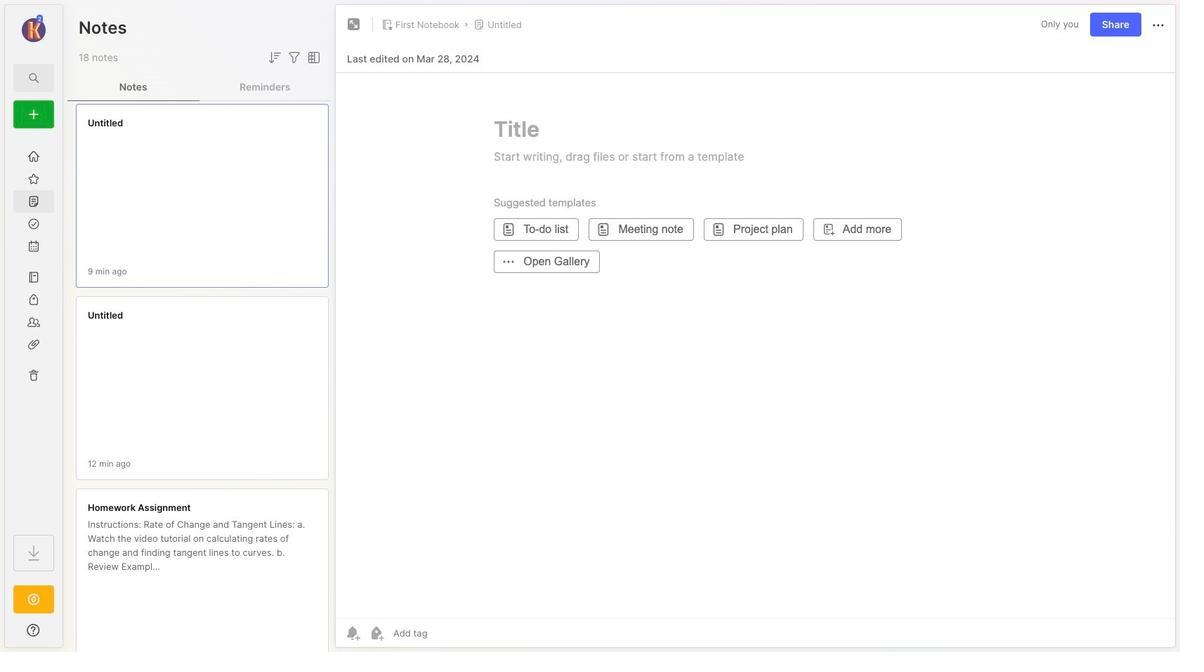 Task type: describe. For each thing, give the bounding box(es) containing it.
add a reminder image
[[344, 625, 361, 642]]

Sort options field
[[266, 49, 283, 66]]

View options field
[[303, 49, 323, 66]]

expand note image
[[346, 16, 363, 33]]

WHAT'S NEW field
[[5, 620, 63, 642]]

add tag image
[[368, 625, 385, 642]]

add filters image
[[286, 49, 303, 66]]

Add filters field
[[286, 49, 303, 66]]

more actions image
[[1150, 17, 1167, 34]]

Account field
[[5, 13, 63, 44]]

home image
[[27, 150, 41, 164]]



Task type: vqa. For each thing, say whether or not it's contained in the screenshot.
the topmost Notes
no



Task type: locate. For each thing, give the bounding box(es) containing it.
Add tag field
[[392, 628, 498, 640]]

edit search image
[[25, 70, 42, 86]]

Note Editor text field
[[336, 72, 1176, 619]]

main element
[[0, 0, 67, 653]]

upgrade image
[[25, 592, 42, 609]]

More actions field
[[1150, 16, 1167, 34]]

tab list
[[67, 73, 331, 101]]

tree
[[5, 137, 63, 523]]

tree inside "main" element
[[5, 137, 63, 523]]

note window element
[[335, 4, 1176, 652]]

click to expand image
[[61, 627, 72, 644]]



